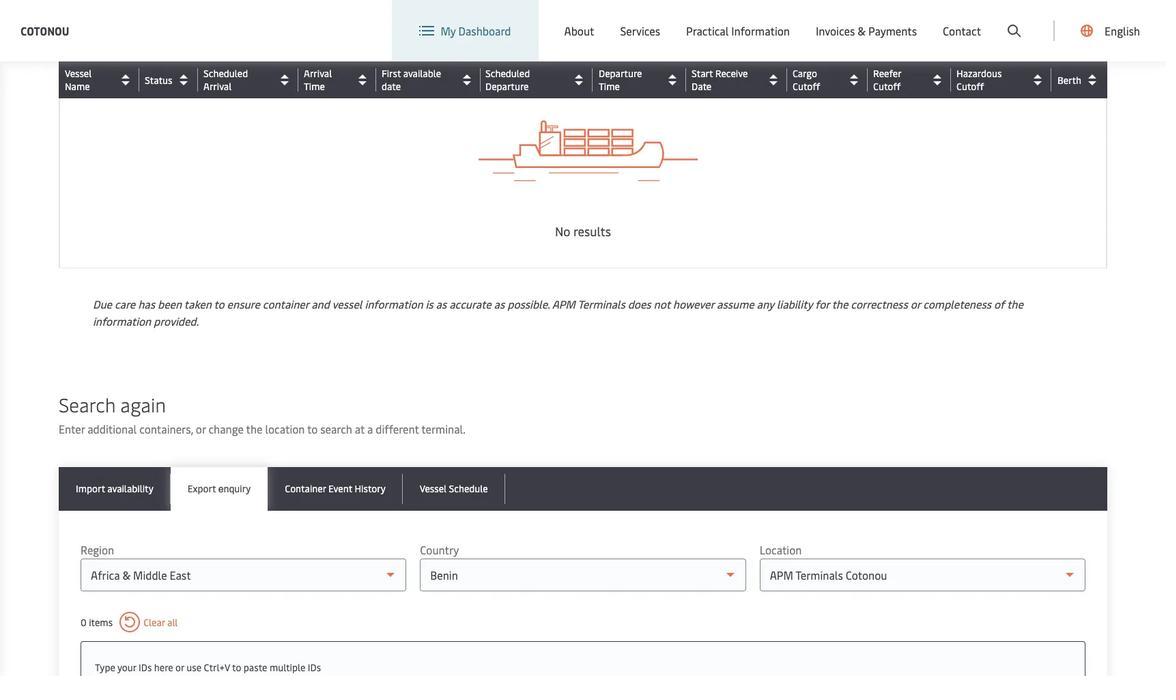 Task type: locate. For each thing, give the bounding box(es) containing it.
berth right login
[[1058, 24, 1082, 37]]

1 vertical spatial start receive date button
[[692, 67, 784, 93]]

the right change
[[246, 422, 263, 437]]

1 vertical spatial berth button
[[1058, 69, 1104, 91]]

1 receive from the top
[[716, 18, 748, 31]]

1 vertical spatial first available date
[[382, 67, 441, 93]]

1 scheduled departure from the top
[[486, 18, 530, 44]]

change
[[209, 422, 244, 437]]

to right the taken
[[214, 297, 224, 312]]

import
[[76, 482, 105, 495]]

berth down login / create account "link"
[[1058, 73, 1082, 86]]

2 vessel name from the top
[[65, 67, 92, 93]]

0 vertical spatial hazardous
[[957, 18, 1002, 31]]

departure time down services dropdown button
[[599, 67, 642, 93]]

first
[[382, 18, 401, 31], [382, 67, 401, 80]]

or inside search again enter additional containers, or change the location to search at a different terminal.
[[196, 422, 206, 437]]

0 vertical spatial reefer
[[874, 18, 902, 31]]

completeness
[[923, 297, 992, 312]]

1 vertical spatial hazardous cutoff button
[[957, 67, 1048, 93]]

scheduled
[[486, 18, 530, 31], [204, 67, 248, 80], [486, 67, 530, 80]]

2 hazardous from the top
[[957, 67, 1002, 80]]

1 vertical spatial berth
[[1058, 73, 1082, 86]]

scheduled arrival button
[[204, 67, 295, 93]]

departure time button right about
[[599, 18, 681, 44]]

1 horizontal spatial ids
[[308, 661, 321, 674]]

information
[[365, 297, 423, 312], [93, 314, 151, 329]]

scheduled departure down "dashboard"
[[486, 67, 530, 93]]

scheduled departure button
[[486, 18, 590, 44], [486, 67, 589, 93]]

0 vertical spatial or
[[911, 297, 921, 312]]

reefer right &
[[874, 18, 902, 31]]

0 vertical spatial cargo
[[793, 18, 818, 31]]

0 horizontal spatial arrival
[[204, 80, 232, 93]]

cutoff down contact dropdown button
[[957, 80, 984, 93]]

cutoff
[[793, 31, 821, 44], [874, 31, 901, 44], [957, 31, 985, 44], [793, 80, 820, 93], [873, 80, 901, 93], [957, 80, 984, 93]]

1 vertical spatial vessel name
[[65, 67, 92, 93]]

reefer down payments
[[873, 67, 901, 80]]

reefer cutoff down payments
[[873, 67, 901, 93]]

my dashboard button
[[419, 0, 511, 61]]

date left "my"
[[382, 31, 401, 44]]

0 horizontal spatial to
[[214, 297, 224, 312]]

1 horizontal spatial or
[[196, 422, 206, 437]]

0 horizontal spatial location
[[760, 543, 802, 558]]

scheduled inside button
[[204, 67, 248, 80]]

1 vertical spatial cargo
[[793, 67, 817, 80]]

region
[[81, 543, 114, 558]]

1 vertical spatial first available date button
[[382, 67, 477, 93]]

1 vertical spatial location
[[760, 543, 802, 558]]

0 vertical spatial cargo cutoff button
[[793, 18, 865, 44]]

berth
[[1058, 24, 1082, 37], [1058, 73, 1082, 86]]

tab list containing import availability
[[59, 467, 1108, 511]]

0 vertical spatial receive
[[716, 18, 748, 31]]

1 vertical spatial receive
[[716, 67, 748, 80]]

liability
[[777, 297, 813, 312]]

cargo
[[793, 18, 818, 31], [793, 67, 817, 80]]

date
[[692, 31, 712, 44], [692, 80, 712, 93]]

information left "is"
[[365, 297, 423, 312]]

2 horizontal spatial to
[[307, 422, 318, 437]]

the right of
[[1007, 297, 1024, 312]]

1 horizontal spatial as
[[494, 297, 505, 312]]

practical information button
[[686, 0, 790, 61]]

1 vertical spatial hazardous cutoff
[[957, 67, 1002, 93]]

2 date from the top
[[692, 80, 712, 93]]

or left change
[[196, 422, 206, 437]]

date down practical
[[692, 80, 712, 93]]

services
[[620, 23, 660, 38]]

cargo cutoff right information
[[793, 18, 821, 44]]

scheduled right status button
[[204, 67, 248, 80]]

does
[[628, 297, 651, 312]]

1 horizontal spatial information
[[365, 297, 423, 312]]

scheduled for status
[[204, 67, 248, 80]]

0 vertical spatial date
[[692, 31, 712, 44]]

departure right "my"
[[486, 31, 529, 44]]

or right correctness
[[911, 297, 921, 312]]

departure time
[[599, 18, 642, 44], [599, 67, 642, 93]]

1 vertical spatial reefer cutoff
[[873, 67, 901, 93]]

1 scheduled departure button from the top
[[486, 18, 590, 44]]

cutoff for 1st reefer cutoff button
[[874, 31, 901, 44]]

departure right about dropdown button
[[599, 18, 642, 31]]

scheduled departure for first scheduled departure 'button'
[[486, 18, 530, 44]]

terminals
[[578, 297, 625, 312]]

0 vertical spatial scheduled departure
[[486, 18, 530, 44]]

0 vertical spatial date
[[382, 31, 401, 44]]

1 vertical spatial scheduled departure
[[486, 67, 530, 93]]

time for scheduled departure
[[599, 31, 620, 44]]

0 vertical spatial vessel name
[[65, 18, 92, 44]]

0 vertical spatial reefer cutoff button
[[874, 18, 948, 44]]

cargo cutoff down invoices
[[793, 67, 820, 93]]

berth for the bottommost berth button
[[1058, 73, 1082, 86]]

1 vertical spatial departure time button
[[599, 67, 683, 93]]

to left search
[[307, 422, 318, 437]]

cutoff for first reefer cutoff button from the bottom
[[873, 80, 901, 93]]

1 hazardous cutoff from the top
[[957, 18, 1002, 44]]

search again enter additional containers, or change the location to search at a different terminal.
[[59, 392, 466, 437]]

name for status
[[65, 80, 90, 93]]

reefer cutoff right &
[[874, 18, 902, 44]]

ids
[[139, 661, 152, 674], [308, 661, 321, 674]]

receive left the switch
[[716, 18, 748, 31]]

switch location button
[[760, 12, 859, 27]]

scheduled arrival
[[204, 67, 248, 93]]

0 vertical spatial location
[[817, 12, 859, 27]]

my
[[441, 23, 456, 38]]

hazardous cutoff button down contact dropdown button
[[957, 67, 1048, 93]]

0 vertical spatial first available date
[[382, 18, 441, 44]]

here
[[154, 661, 173, 674]]

0 vertical spatial available
[[403, 18, 441, 31]]

None text field
[[95, 656, 1072, 676]]

0 vertical spatial hazardous cutoff button
[[957, 18, 1047, 44]]

1 vertical spatial vessel
[[65, 67, 92, 80]]

event
[[328, 482, 352, 495]]

2 vertical spatial vessel
[[420, 482, 447, 495]]

0 horizontal spatial or
[[176, 661, 184, 674]]

1 start receive date from the top
[[692, 18, 748, 44]]

provided.
[[154, 314, 199, 329]]

ids right your
[[139, 661, 152, 674]]

0 vertical spatial vessel name button
[[65, 18, 134, 44]]

2 name from the top
[[65, 80, 90, 93]]

dashboard
[[459, 23, 511, 38]]

ids right multiple
[[308, 661, 321, 674]]

0 vertical spatial name
[[65, 31, 90, 44]]

cutoff for 1st hazardous cutoff button
[[957, 31, 985, 44]]

1 cargo from the top
[[793, 18, 818, 31]]

0 vertical spatial start receive date
[[692, 18, 748, 44]]

results
[[574, 223, 611, 240]]

2 reefer cutoff from the top
[[873, 67, 901, 93]]

items
[[89, 616, 113, 629]]

vessel
[[332, 297, 362, 312]]

1 vessel name button from the top
[[65, 18, 134, 44]]

no
[[555, 223, 571, 240]]

to left the paste
[[232, 661, 241, 674]]

1 vertical spatial scheduled departure button
[[486, 67, 589, 93]]

available left "dashboard"
[[403, 18, 441, 31]]

0 horizontal spatial ids
[[139, 661, 152, 674]]

2 start from the top
[[692, 67, 713, 80]]

cutoff down payments
[[873, 80, 901, 93]]

arrival inside button
[[304, 67, 332, 80]]

departure time right about dropdown button
[[599, 18, 642, 44]]

cotonou link
[[20, 22, 69, 39]]

search
[[320, 422, 352, 437]]

location
[[265, 422, 305, 437]]

1 vertical spatial vessel name button
[[65, 67, 136, 93]]

1 vertical spatial name
[[65, 80, 90, 93]]

cutoff right &
[[874, 31, 901, 44]]

your
[[117, 661, 136, 674]]

or
[[911, 297, 921, 312], [196, 422, 206, 437], [176, 661, 184, 674]]

1 vertical spatial reefer cutoff button
[[873, 67, 948, 93]]

menu
[[937, 13, 965, 28]]

possible.
[[508, 297, 550, 312]]

1 vertical spatial reefer
[[873, 67, 901, 80]]

0 vertical spatial to
[[214, 297, 224, 312]]

has
[[138, 297, 155, 312]]

1 vertical spatial start receive date
[[692, 67, 748, 93]]

start receive date
[[692, 18, 748, 44], [692, 67, 748, 93]]

reefer cutoff for first reefer cutoff button from the bottom
[[873, 67, 901, 93]]

0 vertical spatial vessel
[[65, 18, 92, 31]]

a
[[367, 422, 373, 437]]

schedule
[[449, 482, 488, 495]]

2 scheduled departure from the top
[[486, 67, 530, 93]]

0 vertical spatial cargo cutoff
[[793, 18, 821, 44]]

due care has been taken to ensure container and vessel information is as accurate as possible. apm terminals does not however assume any liability for the correctness or completeness of the information provided.
[[93, 297, 1024, 329]]

start left information
[[692, 18, 713, 31]]

cutoff down menu
[[957, 31, 985, 44]]

the
[[832, 297, 848, 312], [1007, 297, 1024, 312], [246, 422, 263, 437]]

2 start receive date button from the top
[[692, 67, 784, 93]]

departure time button
[[599, 18, 681, 44], [599, 67, 683, 93]]

available down "my"
[[403, 67, 441, 80]]

paste
[[244, 661, 267, 674]]

status button
[[145, 69, 195, 91]]

0 vertical spatial start
[[692, 18, 713, 31]]

receive down practical information dropdown button
[[716, 67, 748, 80]]

location
[[817, 12, 859, 27], [760, 543, 802, 558]]

0 vertical spatial berth
[[1058, 24, 1082, 37]]

as right accurate
[[494, 297, 505, 312]]

scheduled departure right "my"
[[486, 18, 530, 44]]

0 vertical spatial departure time button
[[599, 18, 681, 44]]

vessel name button for status
[[65, 67, 136, 93]]

first left "my"
[[382, 18, 401, 31]]

start down practical
[[692, 67, 713, 80]]

1 vertical spatial to
[[307, 422, 318, 437]]

1 start from the top
[[692, 18, 713, 31]]

payments
[[869, 23, 917, 38]]

2 vertical spatial to
[[232, 661, 241, 674]]

cutoff down switch location button
[[793, 31, 821, 44]]

any
[[757, 297, 774, 312]]

1 reefer cutoff from the top
[[874, 18, 902, 44]]

container event history
[[285, 482, 386, 495]]

create
[[1066, 13, 1098, 28]]

cargo right information
[[793, 18, 818, 31]]

or left use
[[176, 661, 184, 674]]

first available date button
[[382, 18, 477, 44], [382, 67, 477, 93]]

1 vertical spatial hazardous
[[957, 67, 1002, 80]]

departure
[[599, 18, 642, 31], [486, 31, 529, 44], [599, 67, 642, 80], [486, 80, 529, 93]]

1 vertical spatial start
[[692, 67, 713, 80]]

0 vertical spatial information
[[365, 297, 423, 312]]

1 vertical spatial available
[[403, 67, 441, 80]]

1 vertical spatial or
[[196, 422, 206, 437]]

cargo cutoff
[[793, 18, 821, 44], [793, 67, 820, 93]]

0 horizontal spatial as
[[436, 297, 447, 312]]

search
[[59, 392, 116, 418]]

vessel name
[[65, 18, 92, 44], [65, 67, 92, 93]]

0 vertical spatial start receive date button
[[692, 18, 784, 44]]

scheduled right "my"
[[486, 18, 530, 31]]

vessel name button
[[65, 18, 134, 44], [65, 67, 136, 93]]

to inside search again enter additional containers, or change the location to search at a different terminal.
[[307, 422, 318, 437]]

cargo for 1st cargo cutoff button from the top of the page
[[793, 18, 818, 31]]

first available date for bottom first available date button
[[382, 67, 441, 93]]

name
[[65, 31, 90, 44], [65, 80, 90, 93]]

0 vertical spatial hazardous cutoff
[[957, 18, 1002, 44]]

availability
[[107, 482, 153, 495]]

1 reefer from the top
[[874, 18, 902, 31]]

0 vertical spatial scheduled departure button
[[486, 18, 590, 44]]

vessel for status
[[65, 67, 92, 80]]

date right arrival time button
[[382, 80, 401, 93]]

hazardous cutoff button left /
[[957, 18, 1047, 44]]

1 horizontal spatial the
[[832, 297, 848, 312]]

2 hazardous cutoff from the top
[[957, 67, 1002, 93]]

information down care
[[93, 314, 151, 329]]

berth for the top berth button
[[1058, 24, 1082, 37]]

date left information
[[692, 31, 712, 44]]

1 horizontal spatial arrival
[[304, 67, 332, 80]]

date for topmost first available date button
[[382, 31, 401, 44]]

container
[[263, 297, 309, 312]]

2 horizontal spatial or
[[911, 297, 921, 312]]

0 vertical spatial reefer cutoff
[[874, 18, 902, 44]]

1 ids from the left
[[139, 661, 152, 674]]

at
[[355, 422, 365, 437]]

2 cargo from the top
[[793, 67, 817, 80]]

time inside arrival time
[[304, 80, 325, 93]]

as
[[436, 297, 447, 312], [494, 297, 505, 312]]

2 horizontal spatial the
[[1007, 297, 1024, 312]]

cutoff down invoices
[[793, 80, 820, 93]]

as right "is"
[[436, 297, 447, 312]]

1 vertical spatial cargo cutoff button
[[793, 67, 865, 93]]

2 receive from the top
[[716, 67, 748, 80]]

1 cargo cutoff from the top
[[793, 18, 821, 44]]

1 horizontal spatial location
[[817, 12, 859, 27]]

receive for 1st start receive date button
[[716, 18, 748, 31]]

0 vertical spatial berth button
[[1058, 20, 1104, 42]]

global menu
[[903, 13, 965, 28]]

tab list
[[59, 467, 1108, 511]]

1 vertical spatial cargo cutoff
[[793, 67, 820, 93]]

vessel for first available date
[[65, 18, 92, 31]]

1 vertical spatial information
[[93, 314, 151, 329]]

0 horizontal spatial the
[[246, 422, 263, 437]]

first right arrival time button
[[382, 67, 401, 80]]

1 vertical spatial date
[[382, 80, 401, 93]]

1 available from the top
[[403, 18, 441, 31]]

1 vertical spatial date
[[692, 80, 712, 93]]

cutoff for 1st cargo cutoff button from the top of the page
[[793, 31, 821, 44]]

1 vessel name from the top
[[65, 18, 92, 44]]

cargo down invoices
[[793, 67, 817, 80]]

start receive date button
[[692, 18, 784, 44], [692, 67, 784, 93]]

my dashboard
[[441, 23, 511, 38]]

2 cargo cutoff from the top
[[793, 67, 820, 93]]

first available date
[[382, 18, 441, 44], [382, 67, 441, 93]]

departure time button down services dropdown button
[[599, 67, 683, 93]]

2 ids from the left
[[308, 661, 321, 674]]

name for first available date
[[65, 31, 90, 44]]

1 name from the top
[[65, 31, 90, 44]]

1 as from the left
[[436, 297, 447, 312]]

2 vessel name button from the top
[[65, 67, 136, 93]]

2 vertical spatial or
[[176, 661, 184, 674]]

2 cargo cutoff button from the top
[[793, 67, 865, 93]]

first available date for topmost first available date button
[[382, 18, 441, 44]]

the right for
[[832, 297, 848, 312]]

1 horizontal spatial to
[[232, 661, 241, 674]]



Task type: vqa. For each thing, say whether or not it's contained in the screenshot.
close alert image
no



Task type: describe. For each thing, give the bounding box(es) containing it.
type your ids here or use ctrl+v to paste multiple ids
[[95, 661, 321, 674]]

multiple
[[270, 661, 306, 674]]

/
[[1059, 13, 1064, 28]]

login
[[1030, 13, 1057, 28]]

time for scheduled arrival
[[304, 80, 325, 93]]

scheduled down "dashboard"
[[486, 67, 530, 80]]

is
[[426, 297, 433, 312]]

hazardous cutoff for 1st hazardous cutoff button
[[957, 18, 1002, 44]]

2 available from the top
[[403, 67, 441, 80]]

hazardous cutoff for first hazardous cutoff button from the bottom
[[957, 67, 1002, 93]]

practical
[[686, 23, 729, 38]]

to inside the due care has been taken to ensure container and vessel information is as accurate as possible. apm terminals does not however assume any liability for the correctness or completeness of the information provided.
[[214, 297, 224, 312]]

1 reefer cutoff button from the top
[[874, 18, 948, 44]]

departure down services dropdown button
[[599, 67, 642, 80]]

correctness
[[851, 297, 908, 312]]

cargo cutoff for 1st cargo cutoff button from the top of the page
[[793, 18, 821, 44]]

2 reefer from the top
[[873, 67, 901, 80]]

receive for second start receive date button
[[716, 67, 748, 80]]

english button
[[1081, 0, 1140, 61]]

2 start receive date from the top
[[692, 67, 748, 93]]

not
[[654, 297, 671, 312]]

1 cargo cutoff button from the top
[[793, 18, 865, 44]]

different
[[376, 422, 419, 437]]

scheduled for first available date
[[486, 18, 530, 31]]

cargo cutoff for 2nd cargo cutoff button
[[793, 67, 820, 93]]

2 scheduled departure button from the top
[[486, 67, 589, 93]]

invoices & payments button
[[816, 0, 917, 61]]

of
[[994, 297, 1005, 312]]

and
[[312, 297, 330, 312]]

cotonou
[[20, 23, 69, 38]]

export еnquiry
[[188, 482, 251, 495]]

1 hazardous from the top
[[957, 18, 1002, 31]]

contact
[[943, 23, 981, 38]]

terminal.
[[422, 422, 466, 437]]

or inside the due care has been taken to ensure container and vessel information is as accurate as possible. apm terminals does not however assume any liability for the correctness or completeness of the information provided.
[[911, 297, 921, 312]]

0 vertical spatial first
[[382, 18, 401, 31]]

2 hazardous cutoff button from the top
[[957, 67, 1048, 93]]

1 date from the top
[[692, 31, 712, 44]]

apm
[[552, 297, 576, 312]]

&
[[858, 23, 866, 38]]

use
[[187, 661, 202, 674]]

history
[[355, 482, 386, 495]]

all
[[167, 616, 178, 629]]

switch
[[782, 12, 815, 27]]

assume
[[717, 297, 754, 312]]

1 hazardous cutoff button from the top
[[957, 18, 1047, 44]]

for
[[815, 297, 830, 312]]

practical information
[[686, 23, 790, 38]]

login / create account
[[1030, 13, 1140, 28]]

ctrl+v
[[204, 661, 230, 674]]

taken
[[184, 297, 212, 312]]

contact button
[[943, 0, 981, 61]]

english
[[1105, 23, 1140, 38]]

however
[[673, 297, 714, 312]]

1 vertical spatial first
[[382, 67, 401, 80]]

vessel schedule button
[[403, 467, 505, 511]]

switch location
[[782, 12, 859, 27]]

care
[[115, 297, 135, 312]]

container
[[285, 482, 326, 495]]

vessel name button for first available date
[[65, 18, 134, 44]]

enter
[[59, 422, 85, 437]]

about
[[564, 23, 594, 38]]

due
[[93, 297, 112, 312]]

еnquiry
[[218, 482, 251, 495]]

clear all button
[[120, 612, 178, 633]]

arrival inside scheduled arrival
[[204, 80, 232, 93]]

accurate
[[449, 297, 491, 312]]

2 reefer cutoff button from the top
[[873, 67, 948, 93]]

login / create account link
[[1005, 0, 1140, 40]]

0 vertical spatial first available date button
[[382, 18, 477, 44]]

status
[[145, 73, 172, 86]]

global
[[903, 13, 935, 28]]

artboard 205 copy 43 image
[[468, 84, 698, 204]]

0 vertical spatial departure time
[[599, 18, 642, 44]]

2 as from the left
[[494, 297, 505, 312]]

cutoff for first hazardous cutoff button from the bottom
[[957, 80, 984, 93]]

clear
[[143, 616, 165, 629]]

0 horizontal spatial information
[[93, 314, 151, 329]]

export
[[188, 482, 216, 495]]

vessel inside button
[[420, 482, 447, 495]]

import availability
[[76, 482, 153, 495]]

1 start receive date button from the top
[[692, 18, 784, 44]]

cutoff for 2nd cargo cutoff button
[[793, 80, 820, 93]]

1 vertical spatial departure time
[[599, 67, 642, 93]]

export еnquiry button
[[171, 467, 268, 511]]

clear all
[[143, 616, 178, 629]]

again
[[120, 392, 166, 418]]

about button
[[564, 0, 594, 61]]

services button
[[620, 0, 660, 61]]

cargo for 2nd cargo cutoff button
[[793, 67, 817, 80]]

invoices
[[816, 23, 855, 38]]

no results
[[555, 223, 611, 240]]

container event history button
[[268, 467, 403, 511]]

information
[[732, 23, 790, 38]]

global menu button
[[873, 0, 979, 41]]

vessel name for status
[[65, 67, 92, 93]]

date for bottom first available date button
[[382, 80, 401, 93]]

scheduled departure for 2nd scheduled departure 'button' from the top
[[486, 67, 530, 93]]

reefer cutoff for 1st reefer cutoff button
[[874, 18, 902, 44]]

0 items
[[81, 616, 113, 629]]

containers,
[[139, 422, 193, 437]]

ensure
[[227, 297, 260, 312]]

additional
[[88, 422, 137, 437]]

0
[[81, 616, 87, 629]]

country
[[420, 543, 459, 558]]

vessel name for first available date
[[65, 18, 92, 44]]

the inside search again enter additional containers, or change the location to search at a different terminal.
[[246, 422, 263, 437]]

departure down "dashboard"
[[486, 80, 529, 93]]

type
[[95, 661, 115, 674]]

invoices & payments
[[816, 23, 917, 38]]

arrival time
[[304, 67, 332, 93]]

import availability button
[[59, 467, 171, 511]]



